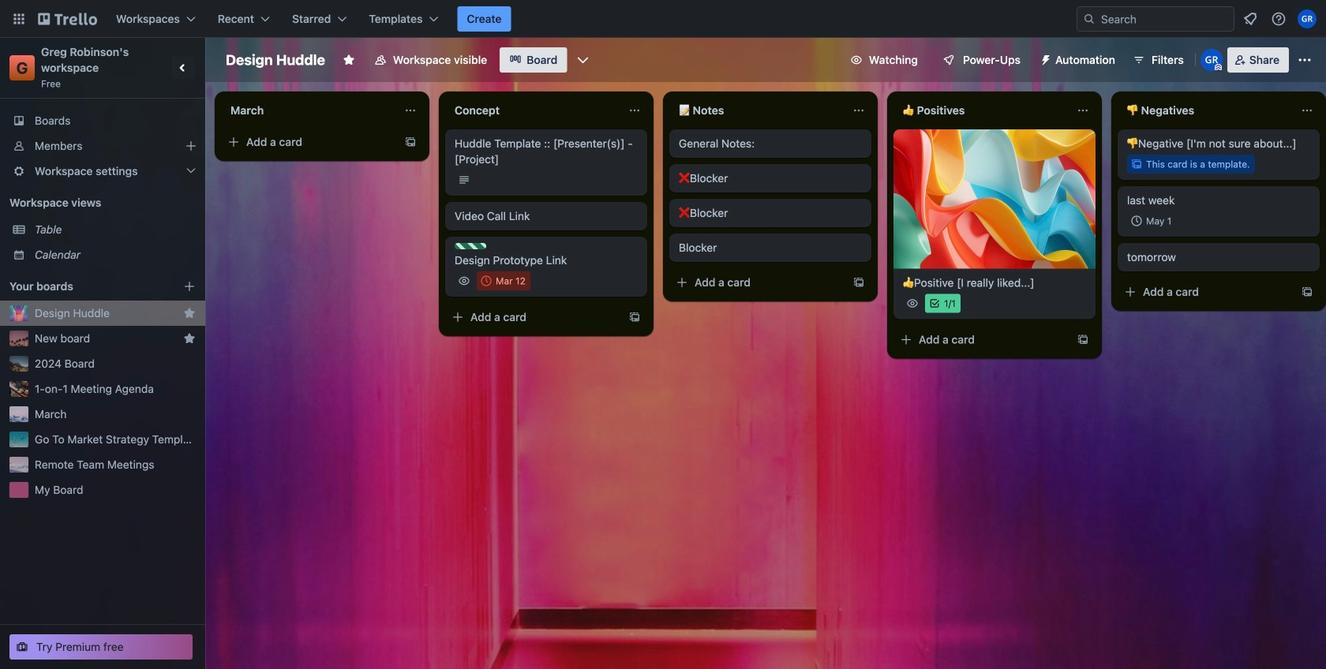 Task type: locate. For each thing, give the bounding box(es) containing it.
0 notifications image
[[1241, 9, 1260, 28]]

greg robinson (gregrobinson96) image down search field
[[1201, 49, 1223, 71]]

greg robinson (gregrobinson96) image
[[1298, 9, 1317, 28], [1201, 49, 1223, 71]]

primary element
[[0, 0, 1326, 38]]

1 vertical spatial create from template… image
[[853, 276, 865, 289]]

color: green, title: none image
[[455, 243, 486, 249]]

None checkbox
[[477, 272, 530, 291]]

add board image
[[183, 280, 196, 293]]

1 vertical spatial create from template… image
[[628, 311, 641, 324]]

create from template… image
[[404, 136, 417, 148], [853, 276, 865, 289]]

None checkbox
[[1127, 212, 1177, 231]]

0 horizontal spatial greg robinson (gregrobinson96) image
[[1201, 49, 1223, 71]]

create from template… image
[[1301, 286, 1314, 298], [628, 311, 641, 324], [1077, 334, 1090, 346]]

0 vertical spatial create from template… image
[[404, 136, 417, 148]]

1 horizontal spatial create from template… image
[[1077, 334, 1090, 346]]

greg robinson (gregrobinson96) image right "open information menu" icon
[[1298, 9, 1317, 28]]

0 vertical spatial starred icon image
[[183, 307, 196, 320]]

1 horizontal spatial greg robinson (gregrobinson96) image
[[1298, 9, 1317, 28]]

2 starred icon image from the top
[[183, 332, 196, 345]]

back to home image
[[38, 6, 97, 32]]

show menu image
[[1297, 52, 1313, 68]]

sm image
[[1033, 47, 1056, 69]]

0 vertical spatial create from template… image
[[1301, 286, 1314, 298]]

starred icon image
[[183, 307, 196, 320], [183, 332, 196, 345]]

2 horizontal spatial create from template… image
[[1301, 286, 1314, 298]]

0 horizontal spatial create from template… image
[[628, 311, 641, 324]]

1 vertical spatial starred icon image
[[183, 332, 196, 345]]

None text field
[[445, 98, 622, 123], [669, 98, 846, 123], [445, 98, 622, 123], [669, 98, 846, 123]]

None text field
[[221, 98, 398, 123], [894, 98, 1071, 123], [1118, 98, 1295, 123], [221, 98, 398, 123], [894, 98, 1071, 123], [1118, 98, 1295, 123]]



Task type: describe. For each thing, give the bounding box(es) containing it.
your boards with 8 items element
[[9, 277, 159, 296]]

open information menu image
[[1271, 11, 1287, 27]]

Board name text field
[[218, 47, 333, 73]]

2 vertical spatial create from template… image
[[1077, 334, 1090, 346]]

Search field
[[1096, 8, 1234, 30]]

workspace navigation collapse icon image
[[172, 57, 194, 79]]

1 starred icon image from the top
[[183, 307, 196, 320]]

0 vertical spatial greg robinson (gregrobinson96) image
[[1298, 9, 1317, 28]]

1 vertical spatial greg robinson (gregrobinson96) image
[[1201, 49, 1223, 71]]

0 horizontal spatial create from template… image
[[404, 136, 417, 148]]

star or unstar board image
[[343, 54, 355, 66]]

customize views image
[[575, 52, 591, 68]]

1 horizontal spatial create from template… image
[[853, 276, 865, 289]]

search image
[[1083, 13, 1096, 25]]

this member is an admin of this board. image
[[1215, 64, 1222, 71]]



Task type: vqa. For each thing, say whether or not it's contained in the screenshot.
Schultz's inside Tara Schultz'S Workspace Free
no



